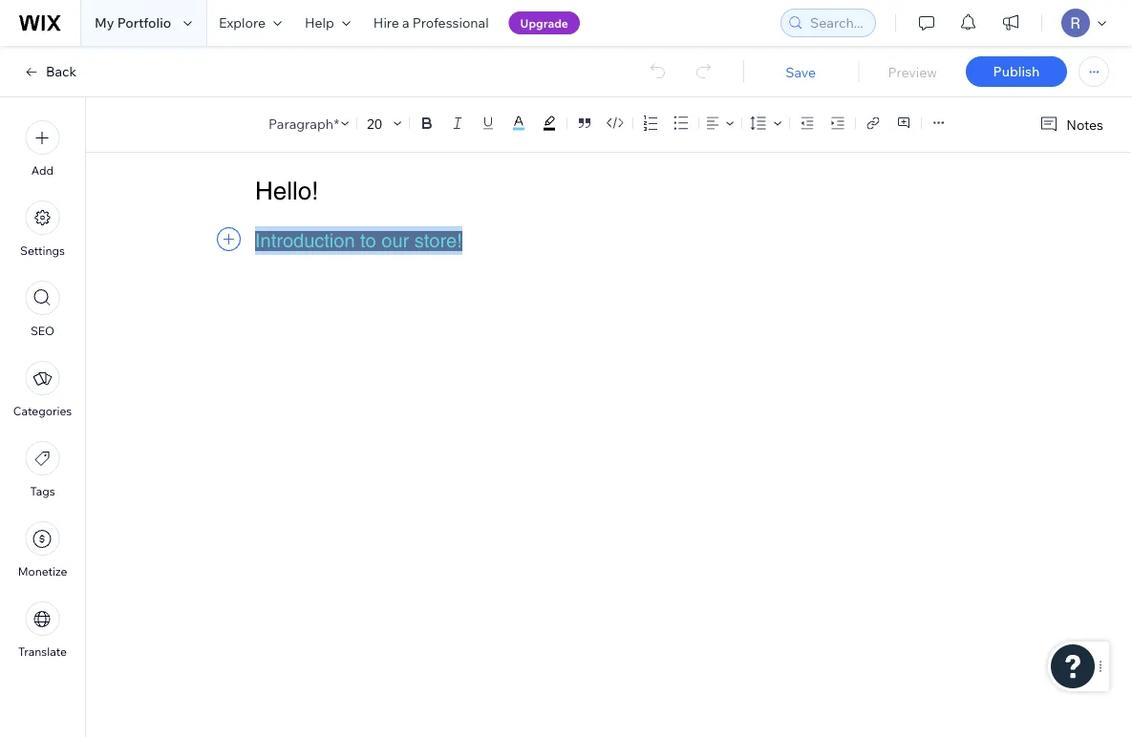Task type: locate. For each thing, give the bounding box(es) containing it.
upgrade button
[[509, 11, 580, 34]]

tags
[[30, 485, 55, 499]]

introduction
[[255, 230, 355, 252]]

introduction to our store!
[[255, 230, 462, 252]]

monetize
[[18, 565, 67, 579]]

my portfolio
[[95, 14, 171, 31]]

translate button
[[18, 602, 67, 659]]

notes
[[1067, 116, 1104, 133]]

paragraph
[[269, 115, 333, 132]]

back
[[46, 63, 77, 80]]

help button
[[293, 0, 362, 46]]

menu
[[0, 109, 85, 671]]

a
[[402, 14, 410, 31]]

explore
[[219, 14, 266, 31]]

notes button
[[1032, 112, 1110, 138]]

my
[[95, 14, 114, 31]]

upgrade
[[520, 16, 568, 30]]

Font Size field
[[365, 114, 386, 133]]

menu containing add
[[0, 109, 85, 671]]

settings button
[[20, 201, 65, 258]]

Search... field
[[805, 10, 870, 36]]

our
[[382, 230, 409, 252]]

add
[[31, 163, 54, 178]]

*
[[334, 115, 339, 132]]

categories button
[[13, 361, 72, 419]]

categories
[[13, 404, 72, 419]]

to
[[360, 230, 376, 252]]



Task type: describe. For each thing, give the bounding box(es) containing it.
portfolio
[[117, 14, 171, 31]]

tags button
[[25, 442, 60, 499]]

help
[[305, 14, 334, 31]]

hire a professional link
[[362, 0, 500, 46]]

professional
[[413, 14, 489, 31]]

hire
[[373, 14, 399, 31]]

back button
[[23, 63, 77, 80]]

seo button
[[25, 281, 60, 338]]

save button
[[762, 63, 839, 81]]

save
[[786, 63, 816, 80]]

settings
[[20, 244, 65, 258]]

translate
[[18, 645, 67, 659]]

publish button
[[966, 56, 1067, 87]]

store!
[[415, 230, 462, 252]]

monetize button
[[18, 522, 67, 579]]

hire a professional
[[373, 14, 489, 31]]

add button
[[25, 120, 60, 178]]

publish
[[994, 63, 1040, 80]]

Add a Catchy Title text field
[[255, 177, 950, 205]]

seo
[[31, 324, 55, 338]]

paragraph *
[[269, 115, 339, 132]]



Task type: vqa. For each thing, say whether or not it's contained in the screenshot.
Help
yes



